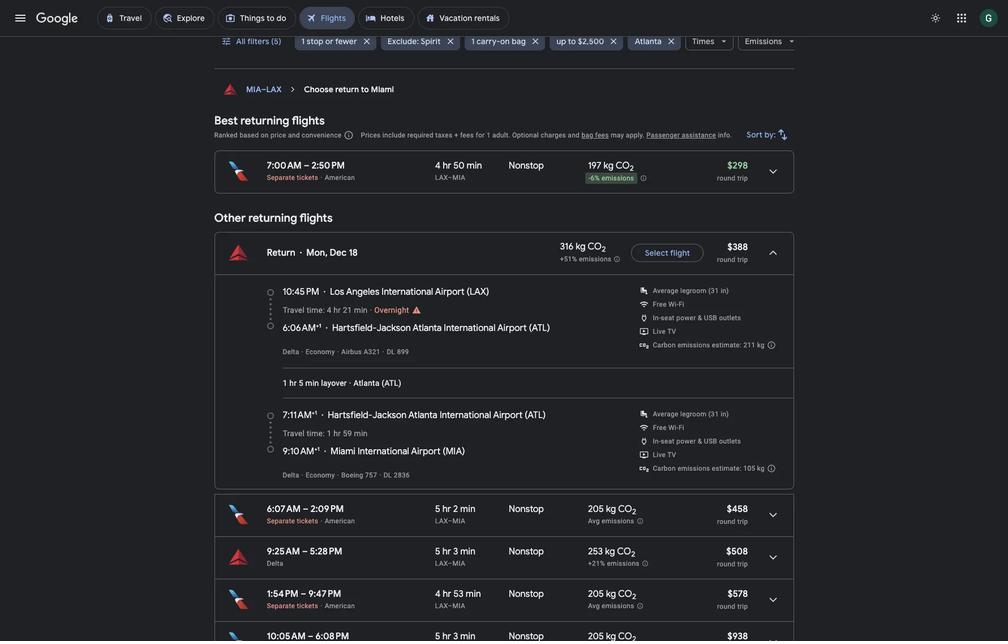 Task type: locate. For each thing, give the bounding box(es) containing it.
0 vertical spatial outlets
[[719, 314, 741, 322]]

0 vertical spatial live tv
[[653, 328, 677, 336]]

& for los angeles international airport ( lax )
[[698, 314, 702, 322]]

2 usb from the top
[[704, 438, 718, 446]]

jackson for 7:11 am
[[373, 410, 407, 421]]

5 round from the top
[[718, 603, 736, 611]]

american down 2:09 pm
[[325, 518, 355, 525]]

dl left 2836
[[384, 472, 392, 480]]

0 vertical spatial estimate:
[[712, 341, 742, 349]]

0 vertical spatial hartsfield-
[[332, 323, 377, 334]]

0 vertical spatial live
[[653, 328, 666, 336]]

4 trip from the top
[[738, 561, 748, 569]]

1 inside the 7:11 am + 1
[[315, 409, 317, 417]]

lax
[[266, 84, 282, 95], [435, 174, 448, 182], [470, 287, 486, 298], [435, 518, 448, 525], [435, 560, 448, 568], [435, 602, 448, 610]]

power
[[677, 314, 696, 322], [677, 438, 696, 446]]

2 average legroom (31 in) from the top
[[653, 411, 729, 418]]

1 average legroom (31 in) from the top
[[653, 287, 729, 295]]

min inside 5 hr 3 min lax – mia
[[460, 546, 476, 558]]

round for $298
[[718, 174, 736, 182]]

nonstop flight. element for 5 hr 3 min
[[509, 546, 544, 559]]

to right return
[[361, 84, 369, 95]]

total duration 4 hr 50 min. element
[[435, 160, 509, 173]]

1 travel from the top
[[283, 306, 305, 315]]

time: up arrival time: 6:06 am on  tuesday, december 19. text field
[[307, 306, 325, 315]]

– right departure time: 1:54 pm. text box
[[301, 589, 306, 600]]

and right charges
[[568, 131, 580, 139]]

0 vertical spatial angeles
[[506, 6, 539, 17]]

1 vertical spatial average legroom (31 in)
[[653, 411, 729, 418]]

1 separate tickets from the top
[[267, 174, 318, 182]]

bag right carry-
[[512, 36, 526, 46]]

1 vertical spatial jackson
[[373, 410, 407, 421]]

205 kg co 2 up 253 kg co 2
[[588, 504, 636, 517]]

mia inside the 4 hr 53 min lax – mia
[[453, 602, 466, 610]]

1 vertical spatial legroom
[[681, 411, 707, 418]]

5
[[299, 379, 303, 388], [435, 504, 440, 515], [435, 546, 440, 558]]

1 up 7:11 am
[[283, 379, 287, 388]]

2 nonstop from the top
[[509, 504, 544, 515]]

los inside main content
[[330, 287, 344, 298]]

2 total duration 5 hr 3 min. element from the top
[[435, 631, 509, 642]]

min left layover
[[305, 379, 319, 388]]

2 in) from the top
[[721, 411, 729, 418]]

Departure time: 7:11 AM on  Tuesday, December 19. text field
[[283, 409, 317, 421]]

6:06 am + 1
[[283, 322, 322, 334]]

+ for 9:10 am
[[314, 446, 318, 453]]

2 carbon from the top
[[653, 465, 676, 473]]

1 vertical spatial power
[[677, 438, 696, 446]]

round inside $388 round trip
[[718, 256, 736, 264]]

1 vertical spatial free
[[653, 424, 667, 432]]

2 tv from the top
[[668, 451, 677, 459]]

trip inside $578 round trip
[[738, 603, 748, 611]]

ranked based on price and convenience
[[214, 131, 342, 139]]

$578
[[728, 589, 748, 600]]

emissions down 197 kg co 2
[[602, 175, 634, 182]]

total duration 5 hr 3 min. element
[[435, 546, 509, 559], [435, 631, 509, 642]]

dl for international
[[384, 472, 392, 480]]

1 vertical spatial 205
[[588, 589, 604, 600]]

mia inside 4 hr 50 min lax – mia
[[453, 174, 466, 182]]

angeles inside main content
[[346, 287, 380, 298]]

1 horizontal spatial to
[[568, 36, 576, 46]]

flight details. leaves los angeles international airport at 7:00 am on monday, december 18 and arrives at miami international airport at 2:50 pm on monday, december 18. image
[[760, 158, 787, 185]]

travel
[[283, 306, 305, 315], [283, 429, 305, 438]]

separate for 6:07 am
[[267, 518, 295, 525]]

on inside popup button
[[500, 36, 510, 46]]

nonstop for 5 hr 2 min
[[509, 504, 544, 515]]

hr inside 4 hr 50 min lax – mia
[[443, 160, 452, 172]]

– down total duration 4 hr 50 min. element
[[448, 174, 453, 182]]

legroom for los angeles international airport ( lax )
[[681, 287, 707, 295]]

& up 'carbon emissions estimate: 105 kg'
[[698, 438, 702, 446]]

trip inside $458 round trip
[[738, 518, 748, 526]]

2 economy from the top
[[306, 472, 335, 480]]

1 vertical spatial carbon
[[653, 465, 676, 473]]

9:25 am
[[267, 546, 300, 558]]

seat up the carbon emissions estimate: 105 kilograms element
[[661, 438, 675, 446]]

in) for hartsfield-jackson atlanta international airport ( atl )
[[721, 411, 729, 418]]

0 vertical spatial 5
[[299, 379, 303, 388]]

lax inside 5 hr 2 min lax – mia
[[435, 518, 448, 525]]

0 horizontal spatial to
[[361, 84, 369, 95]]

0 vertical spatial power
[[677, 314, 696, 322]]

1 horizontal spatial los
[[488, 6, 503, 17]]

2 live tv from the top
[[653, 451, 677, 459]]

2 tickets from the top
[[297, 518, 318, 525]]

2 fi from the top
[[679, 424, 685, 432]]

lax inside 4 hr 50 min lax – mia
[[435, 174, 448, 182]]

0 horizontal spatial fees
[[460, 131, 474, 139]]

0 vertical spatial 205 kg co 2
[[588, 504, 636, 517]]

1 trip from the top
[[738, 174, 748, 182]]

1 seat from the top
[[661, 314, 675, 322]]

1 outlets from the top
[[719, 314, 741, 322]]

round inside $508 round trip
[[718, 561, 736, 569]]

mia inside 5 hr 2 min lax – mia
[[453, 518, 466, 525]]

travel for 10:45 pm
[[283, 306, 305, 315]]

round inside $298 round trip
[[718, 174, 736, 182]]

458 US dollars text field
[[727, 504, 748, 515]]

flights for other returning flights
[[300, 211, 333, 225]]

flight
[[670, 248, 690, 258]]

2 travel from the top
[[283, 429, 305, 438]]

0 vertical spatial tickets
[[297, 174, 318, 182]]

flight details. leaves los angeles international airport at 1:54 pm on monday, december 18 and arrives at miami international airport at 9:47 pm on monday, december 18. image
[[760, 587, 787, 614]]

1 vertical spatial total duration 5 hr 3 min. element
[[435, 631, 509, 642]]

average legroom (31 in) for los angeles international airport ( lax )
[[653, 287, 729, 295]]

lax inside the 4 hr 53 min lax – mia
[[435, 602, 448, 610]]

fees
[[460, 131, 474, 139], [595, 131, 609, 139]]

2 avg from the top
[[588, 603, 600, 611]]

205 for 5 hr 2 min
[[588, 504, 604, 515]]

2 average from the top
[[653, 411, 679, 418]]

0 vertical spatial legroom
[[681, 287, 707, 295]]

leaves los angeles international airport at 10:05 am on monday, december 18 and arrives at miami international airport at 6:08 pm on monday, december 18. element
[[267, 631, 349, 642]]

other returning flights
[[214, 211, 333, 225]]

3 trip from the top
[[738, 518, 748, 526]]

1 avg emissions from the top
[[588, 518, 634, 526]]

-
[[589, 175, 591, 182]]

or
[[325, 36, 334, 46]]

2 vertical spatial 4
[[435, 589, 441, 600]]

2 inside 5 hr 2 min lax – mia
[[453, 504, 458, 515]]

– inside 5 hr 2 min lax – mia
[[448, 518, 453, 525]]

2 for 4 hr 53 min
[[632, 592, 636, 602]]

carry-
[[477, 36, 500, 46]]

hr for 5
[[289, 379, 297, 388]]

4 nonstop from the top
[[509, 589, 544, 600]]

co for $298
[[616, 160, 630, 172]]

time:
[[307, 306, 325, 315], [307, 429, 325, 438]]

1 vertical spatial live tv
[[653, 451, 677, 459]]

4 hr 50 min lax – mia
[[435, 160, 482, 182]]

– left 'arrival time: 2:50 pm.' text box on the left top
[[304, 160, 310, 172]]

kg inside 197 kg co 2
[[604, 160, 614, 172]]

live up carbon emissions estimate: 211 kilograms element
[[653, 328, 666, 336]]

4 inside 4 hr 50 min lax – mia
[[435, 160, 441, 172]]

1 usb from the top
[[704, 314, 718, 322]]

0 vertical spatial on
[[500, 36, 510, 46]]

1 round from the top
[[718, 174, 736, 182]]

trip down 508 us dollars text box at the right bottom of page
[[738, 561, 748, 569]]

2 estimate: from the top
[[712, 465, 742, 473]]

co for $578
[[618, 589, 632, 600]]

253
[[588, 546, 603, 558]]

in-
[[653, 314, 661, 322], [653, 438, 661, 446]]

211
[[744, 341, 756, 349]]

1 right 7:11 am
[[315, 409, 317, 417]]

0 vertical spatial 205
[[588, 504, 604, 515]]

average for los angeles international airport ( lax )
[[653, 287, 679, 295]]

separate tickets for 6:07 am
[[267, 518, 318, 525]]

boeing 757
[[341, 472, 377, 480]]

Departure time: 6:07 AM. text field
[[267, 504, 301, 515]]

0 vertical spatial in)
[[721, 287, 729, 295]]

0 vertical spatial bag
[[512, 36, 526, 46]]

2 avg emissions from the top
[[588, 603, 634, 611]]

1 live from the top
[[653, 328, 666, 336]]

miami international airport ( mia )
[[331, 446, 465, 458]]

nonstop flight. element
[[509, 160, 544, 173], [509, 504, 544, 517], [509, 546, 544, 559], [509, 589, 544, 602], [509, 631, 544, 642]]

4 for 9:47 pm
[[435, 589, 441, 600]]

2 205 from the top
[[588, 589, 604, 600]]

5 trip from the top
[[738, 603, 748, 611]]

trip down 298 us dollars text box
[[738, 174, 748, 182]]

2 round from the top
[[718, 256, 736, 264]]

trip down $458 text field
[[738, 518, 748, 526]]

on
[[500, 36, 510, 46], [261, 131, 269, 139]]

0 vertical spatial usb
[[704, 314, 718, 322]]

$578 round trip
[[718, 589, 748, 611]]

(31 down $388 round trip
[[709, 287, 719, 295]]

outlets up carbon emissions estimate: 211 kilograms element
[[719, 314, 741, 322]]

205 for 4 hr 53 min
[[588, 589, 604, 600]]

3 american from the top
[[325, 602, 355, 610]]

2 separate from the top
[[267, 518, 295, 525]]

1 carry-on bag button
[[465, 28, 545, 55]]

1 vertical spatial delta
[[283, 472, 299, 480]]

outlets for hartsfield-jackson atlanta international airport ( atl )
[[719, 438, 741, 446]]

estimate: left 105
[[712, 465, 742, 473]]

1 avg from the top
[[588, 518, 600, 526]]

live tv for los angeles international airport ( lax )
[[653, 328, 677, 336]]

airbus
[[341, 348, 362, 356]]

Arrival time: 6:06 AM on  Tuesday, December 19. text field
[[283, 322, 322, 334]]

1 horizontal spatial and
[[568, 131, 580, 139]]

min for 2
[[460, 504, 476, 515]]

to
[[568, 36, 576, 46], [361, 84, 369, 95]]

4 round from the top
[[718, 561, 736, 569]]

2 separate tickets from the top
[[267, 518, 318, 525]]

round for $578
[[718, 603, 736, 611]]

co inside 197 kg co 2
[[616, 160, 630, 172]]

– up the 4 hr 53 min lax – mia
[[448, 560, 453, 568]]

legroom up the carbon emissions estimate: 105 kilograms element
[[681, 411, 707, 418]]

hartsfield- down 21
[[332, 323, 377, 334]]

0 vertical spatial separate tickets
[[267, 174, 318, 182]]

3 separate tickets from the top
[[267, 602, 318, 610]]

1 vertical spatial time:
[[307, 429, 325, 438]]

sort
[[747, 130, 763, 140]]

mia – lax
[[246, 84, 282, 95]]

+ down travel time: 4 hr 21 min
[[316, 322, 319, 330]]

mon, dec 18
[[307, 247, 358, 259]]

sort by:
[[747, 130, 776, 140]]

4 nonstop flight. element from the top
[[509, 589, 544, 602]]

+ for 6:06 am
[[316, 322, 319, 330]]

1 separate from the top
[[267, 174, 295, 182]]

tickets down leaves los angeles international airport at 6:07 am on monday, december 18 and arrives at miami international airport at 2:09 pm on monday, december 18. element
[[297, 518, 318, 525]]

+ up travel time: 1 hr 59 min
[[312, 409, 315, 417]]

1 vertical spatial travel
[[283, 429, 305, 438]]

0 vertical spatial to
[[568, 36, 576, 46]]

0 vertical spatial average legroom (31 in)
[[653, 287, 729, 295]]

on for carry-
[[500, 36, 510, 46]]

angeles
[[506, 6, 539, 17], [346, 287, 380, 298]]

min inside the 4 hr 53 min lax – mia
[[466, 589, 481, 600]]

2 205 kg co 2 from the top
[[588, 589, 636, 602]]

kg up 253 kg co 2
[[606, 504, 616, 515]]

2 in-seat power & usb outlets from the top
[[653, 438, 741, 446]]

1 vertical spatial seat
[[661, 438, 675, 446]]

0 vertical spatial average
[[653, 287, 679, 295]]

tv for hartsfield-jackson atlanta international airport ( atl )
[[668, 451, 677, 459]]

2 outlets from the top
[[719, 438, 741, 446]]

1 vertical spatial (31
[[709, 411, 719, 418]]

2 american from the top
[[325, 518, 355, 525]]

american for 6:07 am – 2:09 pm
[[325, 518, 355, 525]]

lax for 5 hr 3 min
[[435, 560, 448, 568]]

1 vertical spatial in-seat power & usb outlets
[[653, 438, 741, 446]]

1 time: from the top
[[307, 306, 325, 315]]

1 power from the top
[[677, 314, 696, 322]]

fees left "may"
[[595, 131, 609, 139]]

main content
[[214, 78, 794, 642]]

1 down travel time: 4 hr 21 min
[[319, 322, 322, 330]]

delta
[[283, 348, 299, 356], [283, 472, 299, 480], [267, 560, 283, 568]]

nonstop flight. element for 5 hr 2 min
[[509, 504, 544, 517]]

on inside main content
[[261, 131, 269, 139]]

swap origin and destination. image
[[388, 5, 401, 19]]

round down the 388 us dollars text field on the right top
[[718, 256, 736, 264]]

 image left overnight
[[370, 306, 372, 315]]

emissions
[[602, 175, 634, 182], [579, 255, 612, 263], [678, 341, 710, 349], [678, 465, 710, 473], [602, 518, 634, 526], [607, 560, 640, 568], [602, 603, 634, 611]]

0 vertical spatial time:
[[307, 306, 325, 315]]

2 for 5 hr 2 min
[[632, 507, 636, 517]]

dl for jackson
[[387, 348, 395, 356]]

2 free wi-fi from the top
[[653, 424, 685, 432]]

2 seat from the top
[[661, 438, 675, 446]]

returning up return
[[248, 211, 297, 225]]

live tv up the carbon emissions estimate: 105 kilograms element
[[653, 451, 677, 459]]

angeles up the 1 carry-on bag popup button on the top of the page
[[506, 6, 539, 17]]

main content containing best returning flights
[[214, 78, 794, 642]]

1 free wi-fi from the top
[[653, 301, 685, 309]]

round inside $458 round trip
[[718, 518, 736, 526]]

taxes
[[435, 131, 453, 139]]

atl for 7:11 am
[[528, 410, 543, 421]]

0 vertical spatial total duration 5 hr 3 min. element
[[435, 546, 509, 559]]

1 & from the top
[[698, 314, 702, 322]]

205 kg co 2 down '+21% emissions'
[[588, 589, 636, 602]]

205
[[588, 504, 604, 515], [588, 589, 604, 600]]

delta inside 9:25 am – 5:28 pm delta
[[267, 560, 283, 568]]

american down 9:47 pm
[[325, 602, 355, 610]]

return
[[335, 84, 359, 95]]

0 vertical spatial avg emissions
[[588, 518, 634, 526]]

hr inside 5 hr 2 min lax – mia
[[443, 504, 451, 515]]

hr inside the 4 hr 53 min lax – mia
[[443, 589, 452, 600]]

1 fees from the left
[[460, 131, 474, 139]]

– down total duration 5 hr 2 min. element
[[448, 518, 453, 525]]

hr left 50 at the top left
[[443, 160, 452, 172]]

1 vertical spatial &
[[698, 438, 702, 446]]

learn more about ranking image
[[344, 130, 354, 140]]

1 down travel time: 1 hr 59 min
[[318, 446, 320, 453]]

+ down travel time: 1 hr 59 min
[[314, 446, 318, 453]]

5 left 3
[[435, 546, 440, 558]]

in-seat power & usb outlets up the carbon emissions estimate: 105 kilograms element
[[653, 438, 741, 446]]

–
[[261, 84, 266, 95], [304, 160, 310, 172], [448, 174, 453, 182], [303, 504, 309, 515], [448, 518, 453, 525], [302, 546, 308, 558], [448, 560, 453, 568], [301, 589, 306, 600], [448, 602, 453, 610]]

separate down 7:00 am
[[267, 174, 295, 182]]

bag
[[512, 36, 526, 46], [582, 131, 594, 139]]

1 (31 from the top
[[709, 287, 719, 295]]

3 nonstop flight. element from the top
[[509, 546, 544, 559]]

min for 53
[[466, 589, 481, 600]]

Arrival time: 5:28 PM. text field
[[310, 546, 343, 558]]

hr for 2
[[443, 504, 451, 515]]

1 vertical spatial bag
[[582, 131, 594, 139]]

min inside 5 hr 2 min lax – mia
[[460, 504, 476, 515]]

mia inside 5 hr 3 min lax – mia
[[453, 560, 466, 568]]

1 vertical spatial outlets
[[719, 438, 741, 446]]

fi up 'carbon emissions estimate: 211 kg'
[[679, 301, 685, 309]]

1 wi- from the top
[[669, 301, 679, 309]]

– left 5:28 pm
[[302, 546, 308, 558]]

co down '+21% emissions'
[[618, 589, 632, 600]]

kg inside 253 kg co 2
[[605, 546, 615, 558]]

0 vertical spatial avg
[[588, 518, 600, 526]]

nonstop flight. element for 4 hr 53 min
[[509, 589, 544, 602]]

delta for 6:06 am
[[283, 348, 299, 356]]

2 nonstop flight. element from the top
[[509, 504, 544, 517]]

0 vertical spatial in-
[[653, 314, 661, 322]]

2 free from the top
[[653, 424, 667, 432]]

trip for $388
[[738, 256, 748, 264]]

 image
[[300, 247, 302, 259], [337, 348, 339, 356], [302, 472, 304, 480], [337, 472, 339, 480]]

atlanta inside popup button
[[635, 36, 662, 46]]

tv
[[668, 328, 677, 336], [668, 451, 677, 459]]

0 vertical spatial delta
[[283, 348, 299, 356]]

round down 508 us dollars text box at the right bottom of page
[[718, 561, 736, 569]]

live up the carbon emissions estimate: 105 kilograms element
[[653, 451, 666, 459]]

convenience
[[302, 131, 342, 139]]

nonstop flight. element for 4 hr 50 min
[[509, 160, 544, 173]]

trip for $578
[[738, 603, 748, 611]]

seat
[[661, 314, 675, 322], [661, 438, 675, 446]]

2 power from the top
[[677, 438, 696, 446]]

1 vertical spatial miami
[[331, 446, 356, 458]]

+51%
[[560, 255, 577, 263]]

1 american from the top
[[325, 174, 355, 182]]

 image left mon,
[[300, 247, 302, 259]]

2 and from the left
[[568, 131, 580, 139]]

hartsfield- up 59
[[328, 410, 373, 421]]

total duration 5 hr 3 min. element down the 4 hr 53 min lax – mia
[[435, 631, 509, 642]]

exclude: spirit button
[[381, 28, 460, 55]]

round for $458
[[718, 518, 736, 526]]

wi- for hartsfield-jackson atlanta international airport ( atl )
[[669, 424, 679, 432]]

to inside popup button
[[568, 36, 576, 46]]

1 vertical spatial average
[[653, 411, 679, 418]]

atlanta
[[635, 36, 662, 46], [413, 323, 442, 334], [354, 379, 380, 388], [409, 410, 438, 421]]

on left "price"
[[261, 131, 269, 139]]

charges
[[541, 131, 566, 139]]

1 vertical spatial angeles
[[346, 287, 380, 298]]

fi for los angeles international airport ( lax )
[[679, 301, 685, 309]]

avg down +21%
[[588, 603, 600, 611]]

0 vertical spatial travel
[[283, 306, 305, 315]]

1 vertical spatial economy
[[306, 472, 335, 480]]

trip inside $298 round trip
[[738, 174, 748, 182]]

0 vertical spatial wi-
[[669, 301, 679, 309]]

for
[[476, 131, 485, 139]]

Departure time: 10:05 AM. text field
[[267, 631, 306, 642]]

2:09 pm
[[311, 504, 344, 515]]

1 in-seat power & usb outlets from the top
[[653, 314, 741, 322]]

tickets for 2:09 pm
[[297, 518, 318, 525]]

0 horizontal spatial los
[[330, 287, 344, 298]]

trip inside $508 round trip
[[738, 561, 748, 569]]

2 (31 from the top
[[709, 411, 719, 418]]

– down total duration 4 hr 53 min. element
[[448, 602, 453, 610]]

flight details. leaves los angeles international airport at 10:05 am on monday, december 18 and arrives at miami international airport at 6:08 pm on monday, december 18. image
[[760, 629, 787, 642]]

3 separate from the top
[[267, 602, 295, 610]]

seat up carbon emissions estimate: 211 kilograms element
[[661, 314, 675, 322]]

1 vertical spatial avg
[[588, 603, 600, 611]]

& for hartsfield-jackson atlanta international airport ( atl )
[[698, 438, 702, 446]]

1 vertical spatial avg emissions
[[588, 603, 634, 611]]

0 vertical spatial atl
[[532, 323, 547, 334]]

1 horizontal spatial on
[[500, 36, 510, 46]]

0 vertical spatial in-seat power & usb outlets
[[653, 314, 741, 322]]

live for hartsfield-jackson atlanta international airport ( atl )
[[653, 451, 666, 459]]

hr inside 5 hr 3 min lax – mia
[[443, 546, 451, 558]]

round for $508
[[718, 561, 736, 569]]

2 live from the top
[[653, 451, 666, 459]]

flights
[[292, 114, 325, 128], [300, 211, 333, 225]]

899
[[397, 348, 409, 356]]

tv up the carbon emissions estimate: 105 kilograms element
[[668, 451, 677, 459]]

trip for $508
[[738, 561, 748, 569]]

2 inside 197 kg co 2
[[630, 164, 634, 173]]

0 vertical spatial 4
[[435, 160, 441, 172]]

outlets for los angeles international airport ( lax )
[[719, 314, 741, 322]]

)
[[486, 287, 489, 298], [547, 323, 550, 334], [399, 379, 401, 388], [543, 410, 546, 421], [462, 446, 465, 458]]

2 trip from the top
[[738, 256, 748, 264]]

0 vertical spatial separate
[[267, 174, 295, 182]]

1 vertical spatial flights
[[300, 211, 333, 225]]

197 kg co 2
[[588, 160, 634, 173]]

205 up 253 at the bottom right of the page
[[588, 504, 604, 515]]

assistance
[[682, 131, 716, 139]]

jackson for 6:06 am
[[377, 323, 411, 334]]

emissions down 253 kg co 2
[[607, 560, 640, 568]]

Departure time: 7:00 AM. text field
[[267, 160, 302, 172]]

and right "price"
[[288, 131, 300, 139]]

flight details. leaves los angeles international airport at 6:07 am on monday, december 18 and arrives at miami international airport at 2:09 pm on monday, december 18. image
[[760, 502, 787, 529]]

0 vertical spatial returning
[[241, 114, 289, 128]]

avg emissions
[[588, 518, 634, 526], [588, 603, 634, 611]]

2 vertical spatial tickets
[[297, 602, 318, 610]]

1 vertical spatial usb
[[704, 438, 718, 446]]

hr for 50
[[443, 160, 452, 172]]

carbon emissions estimate: 211 kilograms element
[[653, 341, 765, 349]]

bag inside popup button
[[512, 36, 526, 46]]

1 free from the top
[[653, 301, 667, 309]]

2 in- from the top
[[653, 438, 661, 446]]

hartsfield- for 6:06 am
[[332, 323, 377, 334]]

co up '+21% emissions'
[[617, 546, 631, 558]]

separate tickets down 6:07 am
[[267, 518, 318, 525]]

economy for 9:10 am
[[306, 472, 335, 480]]

kg right 105
[[758, 465, 765, 473]]

(31 up the carbon emissions estimate: 105 kilograms element
[[709, 411, 719, 418]]

emissions
[[745, 36, 782, 46]]

1 average from the top
[[653, 287, 679, 295]]

1 total duration 5 hr 3 min. element from the top
[[435, 546, 509, 559]]

+ inside 6:06 am + 1
[[316, 322, 319, 330]]

bag inside main content
[[582, 131, 594, 139]]

2 legroom from the top
[[681, 411, 707, 418]]

usb
[[704, 314, 718, 322], [704, 438, 718, 446]]

kg up +51% emissions on the right of the page
[[576, 241, 586, 253]]

to right the up
[[568, 36, 576, 46]]

round inside $578 round trip
[[718, 603, 736, 611]]

jackson down overnight
[[377, 323, 411, 334]]

Departure time: 1:54 PM. text field
[[267, 589, 299, 600]]

up
[[557, 36, 566, 46]]

2 up +51% emissions on the right of the page
[[602, 245, 606, 255]]

travel time: 4 hr 21 min
[[283, 306, 368, 315]]

separate tickets for 7:00 am
[[267, 174, 318, 182]]

1 in) from the top
[[721, 287, 729, 295]]

0 horizontal spatial bag
[[512, 36, 526, 46]]

estimate: for hartsfield-jackson atlanta international airport ( atl )
[[712, 465, 742, 473]]

0 vertical spatial fi
[[679, 301, 685, 309]]

1 vertical spatial separate tickets
[[267, 518, 318, 525]]

105
[[744, 465, 756, 473]]

returning up ranked based on price and convenience
[[241, 114, 289, 128]]

emissions button
[[739, 28, 802, 55]]

2 vertical spatial atl
[[528, 410, 543, 421]]

1 vertical spatial 5
[[435, 504, 440, 515]]

1 vertical spatial american
[[325, 518, 355, 525]]

airbus a321
[[341, 348, 380, 356]]

co inside 253 kg co 2
[[617, 546, 631, 558]]

2 up 253 kg co 2
[[632, 507, 636, 517]]

0 vertical spatial economy
[[306, 348, 335, 356]]

0 vertical spatial jackson
[[377, 323, 411, 334]]

2 wi- from the top
[[669, 424, 679, 432]]

3 nonstop from the top
[[509, 546, 544, 558]]

hr left 3
[[443, 546, 451, 558]]

3 round from the top
[[718, 518, 736, 526]]

hr up 5 hr 3 min lax – mia
[[443, 504, 451, 515]]

Departure time: 10:45 PM. text field
[[283, 287, 319, 298]]

1 vertical spatial fi
[[679, 424, 685, 432]]

5 for 5:28 pm
[[435, 546, 440, 558]]

0 vertical spatial free
[[653, 301, 667, 309]]

1 tickets from the top
[[297, 174, 318, 182]]

time: up the 9:10 am + 1 in the left bottom of the page
[[307, 429, 325, 438]]

1 vertical spatial to
[[361, 84, 369, 95]]

power for hartsfield-jackson atlanta international airport ( atl )
[[677, 438, 696, 446]]

1 fi from the top
[[679, 301, 685, 309]]

min inside 4 hr 50 min lax – mia
[[467, 160, 482, 172]]

co for $458
[[618, 504, 632, 515]]

carbon emissions estimate: 105 kilograms element
[[653, 465, 765, 473]]

0 horizontal spatial angeles
[[346, 287, 380, 298]]

1 live tv from the top
[[653, 328, 677, 336]]

total duration 5 hr 3 min. element down 5 hr 2 min lax – mia
[[435, 546, 509, 559]]

1 in- from the top
[[653, 314, 661, 322]]

4 left 21
[[327, 306, 332, 315]]

2 vertical spatial separate
[[267, 602, 295, 610]]

+ inside the 7:11 am + 1
[[312, 409, 315, 417]]

1 nonstop from the top
[[509, 160, 544, 172]]

(31
[[709, 287, 719, 295], [709, 411, 719, 418]]

angeles up 21
[[346, 287, 380, 298]]

– inside the 4 hr 53 min lax – mia
[[448, 602, 453, 610]]

1 vertical spatial wi-
[[669, 424, 679, 432]]

298 US dollars text field
[[728, 160, 748, 172]]

1 horizontal spatial fees
[[595, 131, 609, 139]]

boeing
[[341, 472, 363, 480]]

2 & from the top
[[698, 438, 702, 446]]

estimate:
[[712, 341, 742, 349], [712, 465, 742, 473]]

nonstop for 4 hr 53 min
[[509, 589, 544, 600]]

trip inside $388 round trip
[[738, 256, 748, 264]]

205 kg co 2 for $578
[[588, 589, 636, 602]]

None search field
[[214, 0, 802, 69]]

legroom
[[681, 287, 707, 295], [681, 411, 707, 418]]

2 time: from the top
[[307, 429, 325, 438]]

atl for 6:06 am
[[532, 323, 547, 334]]

mia for 5 hr 3 min
[[453, 560, 466, 568]]

+ inside the 9:10 am + 1
[[314, 446, 318, 453]]

1 vertical spatial estimate:
[[712, 465, 742, 473]]

1 vertical spatial tv
[[668, 451, 677, 459]]

1 vertical spatial free wi-fi
[[653, 424, 685, 432]]

1 205 from the top
[[588, 504, 604, 515]]

economy down arrival time: 9:10 am on  tuesday, december 19. text field
[[306, 472, 335, 480]]

power up carbon emissions estimate: 211 kilograms element
[[677, 314, 696, 322]]

0 vertical spatial tv
[[668, 328, 677, 336]]

0 vertical spatial seat
[[661, 314, 675, 322]]

 image down 6:06 am
[[302, 348, 304, 356]]

bag left "may"
[[582, 131, 594, 139]]

0 vertical spatial american
[[325, 174, 355, 182]]

usb for los angeles international airport ( lax )
[[704, 314, 718, 322]]

and
[[288, 131, 300, 139], [568, 131, 580, 139]]

5 inside 5 hr 2 min lax – mia
[[435, 504, 440, 515]]

0 vertical spatial free wi-fi
[[653, 301, 685, 309]]

include
[[383, 131, 406, 139]]

1 vertical spatial los
[[330, 287, 344, 298]]

in) for los angeles international airport ( lax )
[[721, 287, 729, 295]]

leaves los angeles international airport at 9:25 am on monday, december 18 and arrives at miami international airport at 5:28 pm on monday, december 18. element
[[267, 546, 343, 558]]

economy for 6:06 am
[[306, 348, 335, 356]]

round down $458 text field
[[718, 518, 736, 526]]

$458
[[727, 504, 748, 515]]

economy down 6:06 am + 1
[[306, 348, 335, 356]]

-6% emissions
[[589, 175, 634, 182]]

los right ·
[[488, 6, 503, 17]]

1 205 kg co 2 from the top
[[588, 504, 636, 517]]

on for based
[[261, 131, 269, 139]]

5 inside 5 hr 3 min lax – mia
[[435, 546, 440, 558]]

·
[[483, 6, 486, 17]]

9:47 pm
[[309, 589, 341, 600]]

2 fees from the left
[[595, 131, 609, 139]]

main menu image
[[14, 11, 27, 25]]

american
[[325, 174, 355, 182], [325, 518, 355, 525], [325, 602, 355, 610]]

1 economy from the top
[[306, 348, 335, 356]]

1 estimate: from the top
[[712, 341, 742, 349]]

hartsfield-jackson atlanta international airport ( atl )
[[332, 323, 550, 334], [328, 410, 546, 421]]

1 nonstop flight. element from the top
[[509, 160, 544, 173]]

lax for 4 hr 50 min
[[435, 174, 448, 182]]

2 up 3
[[453, 504, 458, 515]]

separate down 1:54 pm
[[267, 602, 295, 610]]

a321
[[364, 348, 380, 356]]

1 horizontal spatial bag
[[582, 131, 594, 139]]

1 vertical spatial in-
[[653, 438, 661, 446]]

0 vertical spatial miami
[[371, 84, 394, 95]]

seat for los angeles international airport ( lax )
[[661, 314, 675, 322]]

avg emissions up 253 kg co 2
[[588, 518, 634, 526]]

2 inside 253 kg co 2
[[631, 550, 635, 560]]

1 carbon from the top
[[653, 341, 676, 349]]

4 inside the 4 hr 53 min lax – mia
[[435, 589, 441, 600]]

 image
[[370, 306, 372, 315], [302, 348, 304, 356], [383, 348, 385, 356], [349, 379, 351, 388]]

to inside main content
[[361, 84, 369, 95]]

atlanta ( atl )
[[354, 379, 401, 388]]

1 legroom from the top
[[681, 287, 707, 295]]

316 kg co 2
[[560, 241, 606, 255]]

min
[[467, 160, 482, 172], [354, 306, 368, 315], [305, 379, 319, 388], [354, 429, 368, 438], [460, 504, 476, 515], [460, 546, 476, 558], [466, 589, 481, 600]]

avg for 5 hr 2 min
[[588, 518, 600, 526]]

1 vertical spatial hartsfield-jackson atlanta international airport ( atl )
[[328, 410, 546, 421]]

+21%
[[588, 560, 605, 568]]

3 tickets from the top
[[297, 602, 318, 610]]

travel for 7:11 am
[[283, 429, 305, 438]]

lax inside 5 hr 3 min lax – mia
[[435, 560, 448, 568]]

delta for 9:10 am
[[283, 472, 299, 480]]

hr
[[443, 160, 452, 172], [334, 306, 341, 315], [289, 379, 297, 388], [334, 429, 341, 438], [443, 504, 451, 515], [443, 546, 451, 558], [443, 589, 452, 600]]

1 tv from the top
[[668, 328, 677, 336]]

other
[[214, 211, 246, 225]]

1 vertical spatial dl
[[384, 472, 392, 480]]



Task type: vqa. For each thing, say whether or not it's contained in the screenshot.
', 160 US dollars' element to the left
no



Task type: describe. For each thing, give the bounding box(es) containing it.
in- for los angeles international airport ( lax )
[[653, 314, 661, 322]]

in- for hartsfield-jackson atlanta international airport ( atl )
[[653, 438, 661, 446]]

7:00 am
[[267, 160, 302, 172]]

+ right taxes
[[454, 131, 459, 139]]

1 right for
[[487, 131, 491, 139]]

53
[[454, 589, 464, 600]]

fewer
[[335, 36, 357, 46]]

· los angeles
[[481, 6, 539, 17]]

578 US dollars text field
[[728, 589, 748, 600]]

sort by: button
[[742, 121, 794, 148]]

leaves los angeles international airport at 6:07 am on monday, december 18 and arrives at miami international airport at 2:09 pm on monday, december 18. element
[[267, 504, 344, 515]]

based
[[240, 131, 259, 139]]

wi- for los angeles international airport ( lax )
[[669, 301, 679, 309]]

prices
[[361, 131, 381, 139]]

emissions left 105
[[678, 465, 710, 473]]

2836
[[394, 472, 410, 480]]

$508 round trip
[[718, 546, 748, 569]]

lax for 4 hr 53 min
[[435, 602, 448, 610]]

atlanta down the a321
[[354, 379, 380, 388]]

5:28 pm
[[310, 546, 343, 558]]

power for los angeles international airport ( lax )
[[677, 314, 696, 322]]

4 for 2:50 pm
[[435, 160, 441, 172]]

5 hr 2 min lax – mia
[[435, 504, 476, 525]]

1 stop or fewer
[[302, 36, 357, 46]]

6:07 am – 2:09 pm
[[267, 504, 344, 515]]

hartsfield-jackson atlanta international airport ( atl ) for 7:11 am
[[328, 410, 546, 421]]

5 nonstop flight. element from the top
[[509, 631, 544, 642]]

 image left boeing
[[337, 472, 339, 480]]

returning for best
[[241, 114, 289, 128]]

min right 21
[[354, 306, 368, 315]]

travel time: 1 hr 59 min
[[283, 429, 368, 438]]

times
[[692, 36, 715, 46]]

ranked
[[214, 131, 238, 139]]

– inside 4 hr 50 min lax – mia
[[448, 174, 453, 182]]

flights for best returning flights
[[292, 114, 325, 128]]

hr for 53
[[443, 589, 452, 600]]

emissions down the 316 kg co 2
[[579, 255, 612, 263]]

returning for other
[[248, 211, 297, 225]]

59
[[343, 429, 352, 438]]

change appearance image
[[922, 5, 950, 32]]

tickets for 2:50 pm
[[297, 174, 318, 182]]

adult.
[[493, 131, 511, 139]]

separate tickets for 1:54 pm
[[267, 602, 318, 610]]

all filters (5) button
[[214, 28, 290, 55]]

hartsfield- for 7:11 am
[[328, 410, 373, 421]]

hr left 21
[[334, 306, 341, 315]]

7:00 am – 2:50 pm
[[267, 160, 345, 172]]

all filters (5)
[[236, 36, 281, 46]]

co for $508
[[617, 546, 631, 558]]

free for hartsfield-jackson atlanta international airport ( atl )
[[653, 424, 667, 432]]

min for 5
[[305, 379, 319, 388]]

mia for 4 hr 53 min
[[453, 602, 466, 610]]

best
[[214, 114, 238, 128]]

hr left 59
[[334, 429, 341, 438]]

 image down arrival time: 9:10 am on  tuesday, december 19. text field
[[302, 472, 304, 480]]

1 and from the left
[[288, 131, 300, 139]]

Departure time: 9:25 AM. text field
[[267, 546, 300, 558]]

1:54 pm – 9:47 pm
[[267, 589, 341, 600]]

flight details. leaves los angeles international airport at 9:25 am on monday, december 18 and arrives at miami international airport at 5:28 pm on monday, december 18. image
[[760, 544, 787, 571]]

optional
[[512, 131, 539, 139]]

all
[[236, 36, 245, 46]]

2 for 4 hr 50 min
[[630, 164, 634, 173]]

– inside 9:25 am – 5:28 pm delta
[[302, 546, 308, 558]]

in-seat power & usb outlets for los angeles international airport ( lax )
[[653, 314, 741, 322]]

1:54 pm
[[267, 589, 299, 600]]

select flight button
[[632, 240, 704, 267]]

passenger
[[647, 131, 680, 139]]

exclude: spirit
[[388, 36, 441, 46]]

Arrival time: 9:10 AM on  Tuesday, December 19. text field
[[283, 446, 320, 458]]

bag fees button
[[582, 131, 609, 139]]

emissions up 253 kg co 2
[[602, 518, 634, 526]]

min right 59
[[354, 429, 368, 438]]

1 left carry-
[[472, 36, 475, 46]]

kg down '+21% emissions'
[[606, 589, 616, 600]]

los angeles international airport ( lax )
[[330, 287, 489, 298]]

0 horizontal spatial miami
[[331, 446, 356, 458]]

1 inside the 9:10 am + 1
[[318, 446, 320, 453]]

1 horizontal spatial miami
[[371, 84, 394, 95]]

$508
[[727, 546, 748, 558]]

$2,500
[[578, 36, 604, 46]]

carbon emissions estimate: 211 kg
[[653, 341, 765, 349]]

tickets for 9:47 pm
[[297, 602, 318, 610]]

 image left airbus
[[337, 348, 339, 356]]

6:06 am
[[283, 323, 316, 334]]

overnight
[[374, 306, 409, 315]]

leaves los angeles international airport at 7:00 am on monday, december 18 and arrives at miami international airport at 2:50 pm on monday, december 18. element
[[267, 160, 345, 172]]

live for los angeles international airport ( lax )
[[653, 328, 666, 336]]

9:25 am – 5:28 pm delta
[[267, 546, 343, 568]]

burbank
[[431, 6, 465, 17]]

6:07 am
[[267, 504, 301, 515]]

estimate: for los angeles international airport ( lax )
[[712, 341, 742, 349]]

atlanta down los angeles international airport ( lax )
[[413, 323, 442, 334]]

Arrival time: 2:09 PM. text field
[[311, 504, 344, 515]]

1 left 59
[[327, 429, 332, 438]]

316
[[560, 241, 574, 253]]

co inside the 316 kg co 2
[[588, 241, 602, 253]]

live tv for hartsfield-jackson atlanta international airport ( atl )
[[653, 451, 677, 459]]

50
[[454, 160, 465, 172]]

atlanta up 'miami international airport ( mia )'
[[409, 410, 438, 421]]

seat for hartsfield-jackson atlanta international airport ( atl )
[[661, 438, 675, 446]]

kg right 211
[[758, 341, 765, 349]]

avg emissions for $578
[[588, 603, 634, 611]]

carbon for hartsfield-jackson atlanta international airport ( atl )
[[653, 465, 676, 473]]

5 for 2:09 pm
[[435, 504, 440, 515]]

dl 899
[[387, 348, 409, 356]]

time: for 6:06 am
[[307, 306, 325, 315]]

emissions left 211
[[678, 341, 710, 349]]

18
[[349, 247, 358, 259]]

6%
[[591, 175, 600, 182]]

 image right the a321
[[383, 348, 385, 356]]

carbon emissions estimate: 105 kg
[[653, 465, 765, 473]]

dl 2836
[[384, 472, 410, 480]]

min for 50
[[467, 160, 482, 172]]

938 US dollars text field
[[728, 631, 748, 642]]

hartsfield-jackson atlanta international airport ( atl ) for 6:06 am
[[332, 323, 550, 334]]

return
[[267, 247, 296, 259]]

nonstop for 5 hr 3 min
[[509, 546, 544, 558]]

stop
[[307, 36, 324, 46]]

min for 3
[[460, 546, 476, 558]]

leaves los angeles international airport at 1:54 pm on monday, december 18 and arrives at miami international airport at 9:47 pm on monday, december 18. element
[[267, 589, 341, 600]]

trip for $298
[[738, 174, 748, 182]]

round for $388
[[718, 256, 736, 264]]

5 hr 3 min lax – mia
[[435, 546, 476, 568]]

avg emissions for $458
[[588, 518, 634, 526]]

separate for 7:00 am
[[267, 174, 295, 182]]

none search field containing burbank
[[214, 0, 802, 69]]

+ for 7:11 am
[[312, 409, 315, 417]]

Arrival time: 6:08 PM. text field
[[316, 631, 349, 642]]

1 vertical spatial 4
[[327, 306, 332, 315]]

dec
[[330, 247, 347, 259]]

average for hartsfield-jackson atlanta international airport ( atl )
[[653, 411, 679, 418]]

(31 for los angeles international airport ( lax )
[[709, 287, 719, 295]]

mon,
[[307, 247, 328, 259]]

usb for hartsfield-jackson atlanta international airport ( atl )
[[704, 438, 718, 446]]

atlanta button
[[628, 28, 681, 55]]

2 inside the 316 kg co 2
[[602, 245, 606, 255]]

select
[[645, 248, 669, 258]]

free wi-fi for hartsfield-jackson atlanta international airport ( atl )
[[653, 424, 685, 432]]

Arrival time: 2:50 PM. text field
[[312, 160, 345, 172]]

9:10 am + 1
[[283, 446, 320, 458]]

– inside 5 hr 3 min lax – mia
[[448, 560, 453, 568]]

508 US dollars text field
[[727, 546, 748, 558]]

388 US dollars text field
[[728, 242, 748, 253]]

253 kg co 2
[[588, 546, 635, 560]]

by:
[[765, 130, 776, 140]]

total duration 5 hr 3 min. element containing 5 hr 3 min
[[435, 546, 509, 559]]

total duration 4 hr 53 min. element
[[435, 589, 509, 602]]

choose
[[304, 84, 334, 95]]

times button
[[686, 28, 734, 55]]

passenger assistance button
[[647, 131, 716, 139]]

may
[[611, 131, 624, 139]]

mia for 5 hr 2 min
[[453, 518, 466, 525]]

 image right layover
[[349, 379, 351, 388]]

$458 round trip
[[718, 504, 748, 526]]

spirit
[[421, 36, 441, 46]]

best returning flights
[[214, 114, 325, 128]]

7:11 am
[[283, 410, 312, 421]]

$388
[[728, 242, 748, 253]]

kg inside the 316 kg co 2
[[576, 241, 586, 253]]

– up best returning flights
[[261, 84, 266, 95]]

(31 for hartsfield-jackson atlanta international airport ( atl )
[[709, 411, 719, 418]]

trip for $458
[[738, 518, 748, 526]]

– left arrival time: 2:09 pm. text box
[[303, 504, 309, 515]]

filters
[[247, 36, 269, 46]]

2:50 pm
[[312, 160, 345, 172]]

separate for 1:54 pm
[[267, 602, 295, 610]]

up to $2,500
[[557, 36, 604, 46]]

nonstop for 4 hr 50 min
[[509, 160, 544, 172]]

emissions down '+21% emissions'
[[602, 603, 634, 611]]

1 left stop
[[302, 36, 305, 46]]

tv for los angeles international airport ( lax )
[[668, 328, 677, 336]]

9:10 am
[[283, 446, 314, 458]]

1 inside 6:06 am + 1
[[319, 322, 322, 330]]

1 stop or fewer button
[[295, 28, 376, 55]]

avg for 4 hr 53 min
[[588, 603, 600, 611]]

1 carry-on bag
[[472, 36, 526, 46]]

1 vertical spatial atl
[[385, 379, 399, 388]]

mia for 4 hr 50 min
[[453, 174, 466, 182]]

1 horizontal spatial angeles
[[506, 6, 539, 17]]

3
[[453, 546, 458, 558]]

choose return to miami
[[304, 84, 394, 95]]

free wi-fi for los angeles international airport ( lax )
[[653, 301, 685, 309]]

fi for hartsfield-jackson atlanta international airport ( atl )
[[679, 424, 685, 432]]

197
[[588, 160, 602, 172]]

2 for 5 hr 3 min
[[631, 550, 635, 560]]

Arrival time: 9:47 PM. text field
[[309, 589, 341, 600]]

total duration 5 hr 2 min. element
[[435, 504, 509, 517]]

(5)
[[271, 36, 281, 46]]

american for 7:00 am – 2:50 pm
[[325, 174, 355, 182]]

time: for 9:10 am
[[307, 429, 325, 438]]

apply.
[[626, 131, 645, 139]]

+21% emissions
[[588, 560, 640, 568]]



